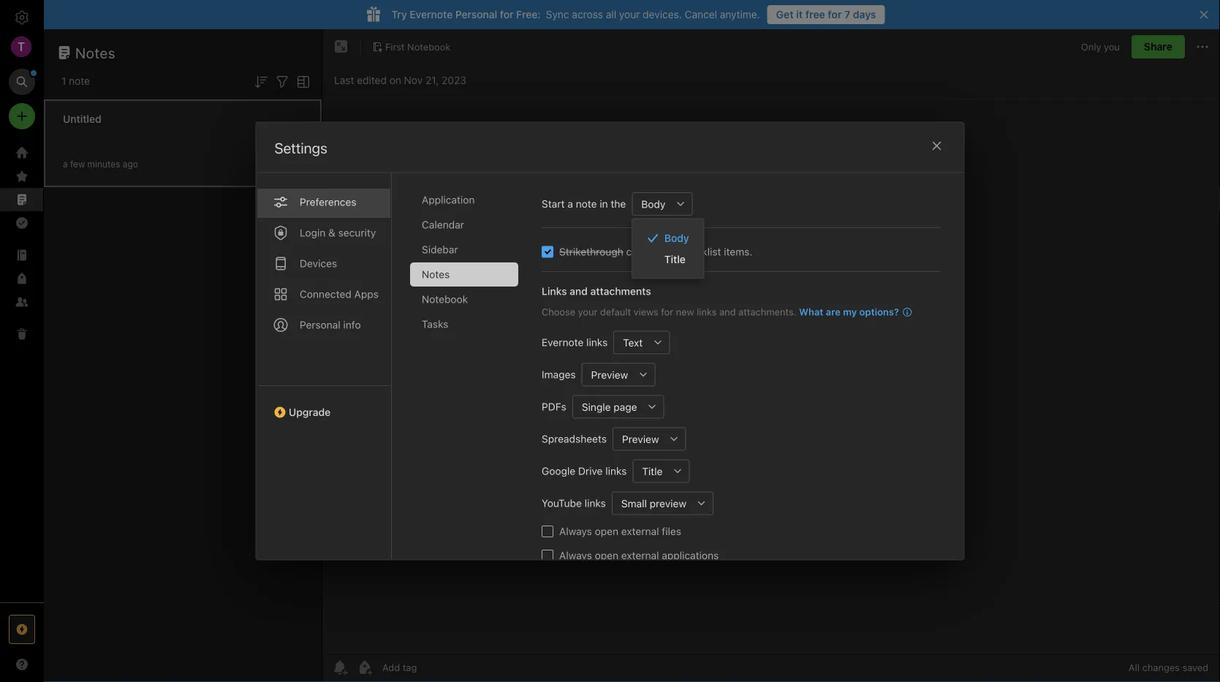 Task type: describe. For each thing, give the bounding box(es) containing it.
links down "drive"
[[585, 497, 606, 509]]

free
[[806, 8, 826, 20]]

tasks
[[422, 318, 448, 330]]

expand note image
[[333, 38, 350, 56]]

Choose default view option for Google Drive links field
[[633, 459, 690, 483]]

1 horizontal spatial your
[[619, 8, 640, 20]]

attachments.
[[738, 306, 797, 317]]

1 note
[[61, 75, 90, 87]]

1 vertical spatial personal
[[300, 319, 340, 331]]

applications
[[662, 549, 719, 561]]

calendar tab
[[410, 212, 518, 237]]

views
[[634, 306, 658, 317]]

last
[[334, 74, 354, 86]]

small preview
[[621, 497, 687, 509]]

2023
[[442, 74, 467, 86]]

title inside button
[[642, 465, 663, 477]]

options?
[[860, 306, 899, 317]]

single page
[[582, 401, 637, 413]]

1 horizontal spatial note
[[576, 197, 597, 210]]

preferences
[[300, 196, 356, 208]]

title link
[[633, 249, 704, 270]]

only
[[1082, 41, 1102, 52]]

are
[[826, 306, 841, 317]]

text button
[[613, 331, 646, 354]]

small preview button
[[612, 492, 690, 515]]

always for always open external applications
[[559, 549, 592, 561]]

get it free for 7 days
[[777, 8, 877, 20]]

choose
[[542, 306, 575, 317]]

links right new
[[697, 306, 717, 317]]

first notebook button
[[367, 37, 456, 57]]

home image
[[13, 144, 31, 162]]

cancel
[[685, 8, 718, 20]]

what are my options?
[[799, 306, 899, 317]]

get
[[777, 8, 794, 20]]

settings image
[[13, 9, 31, 26]]

notes tab
[[410, 262, 518, 286]]

0 horizontal spatial and
[[570, 285, 588, 297]]

default
[[600, 306, 631, 317]]

pdfs
[[542, 400, 566, 413]]

note window element
[[323, 29, 1221, 682]]

few
[[70, 159, 85, 169]]

choose your default views for new links and attachments.
[[542, 306, 797, 317]]

preview button for images
[[582, 363, 632, 386]]

1
[[61, 75, 66, 87]]

across
[[572, 8, 603, 20]]

only you
[[1082, 41, 1121, 52]]

login
[[300, 226, 325, 238]]

upgrade button
[[256, 385, 391, 424]]

notebook inside button
[[408, 41, 451, 52]]

preview for spreadsheets
[[622, 433, 659, 445]]

application tab
[[410, 188, 518, 212]]

checklist
[[679, 245, 721, 257]]

Start a new note in the body or title. field
[[632, 192, 693, 215]]

share
[[1145, 41, 1173, 53]]

single
[[582, 401, 611, 413]]

1 vertical spatial evernote
[[542, 336, 584, 348]]

1 horizontal spatial personal
[[456, 8, 498, 20]]

anytime.
[[720, 8, 760, 20]]

tab list for start a note in the
[[410, 188, 530, 560]]

settings
[[275, 139, 328, 157]]

try evernote personal for free: sync across all your devices. cancel anytime.
[[392, 8, 760, 20]]

preview
[[650, 497, 687, 509]]

drive
[[578, 465, 603, 477]]

saved
[[1183, 662, 1209, 673]]

close image
[[929, 137, 946, 155]]

youtube
[[542, 497, 582, 509]]

open for always open external applications
[[595, 549, 618, 561]]

evernote links
[[542, 336, 608, 348]]

always open external applications
[[559, 549, 719, 561]]

small
[[621, 497, 647, 509]]

text
[[623, 336, 643, 348]]

share button
[[1132, 35, 1186, 59]]

the
[[611, 197, 626, 210]]

for for 7
[[828, 8, 842, 20]]

always open external files
[[559, 525, 681, 537]]

ago
[[123, 159, 138, 169]]

0 vertical spatial notes
[[75, 44, 116, 61]]

new
[[676, 306, 694, 317]]

preview button for spreadsheets
[[613, 427, 663, 451]]

attachments
[[590, 285, 651, 297]]

&
[[328, 226, 335, 238]]

connected apps
[[300, 288, 378, 300]]

all
[[1129, 662, 1140, 673]]

sync
[[546, 8, 570, 20]]

edited
[[357, 74, 387, 86]]

0 horizontal spatial a
[[63, 159, 68, 169]]

start
[[542, 197, 565, 210]]

nov
[[404, 74, 423, 86]]

items.
[[724, 245, 753, 257]]

first notebook
[[385, 41, 451, 52]]

in
[[600, 197, 608, 210]]



Task type: vqa. For each thing, say whether or not it's contained in the screenshot.


Task type: locate. For each thing, give the bounding box(es) containing it.
0 vertical spatial evernote
[[410, 8, 453, 20]]

0 vertical spatial note
[[69, 75, 90, 87]]

links
[[542, 285, 567, 297]]

open
[[595, 525, 618, 537], [595, 549, 618, 561]]

always
[[559, 525, 592, 537], [559, 549, 592, 561]]

0 horizontal spatial note
[[69, 75, 90, 87]]

notebook inside tab
[[422, 293, 468, 305]]

always right always open external files checkbox
[[559, 525, 592, 537]]

tab list containing preferences
[[256, 173, 392, 560]]

evernote right try
[[410, 8, 453, 20]]

untitled
[[63, 113, 101, 125]]

7
[[845, 8, 851, 20]]

youtube links
[[542, 497, 606, 509]]

tab list containing application
[[410, 188, 530, 560]]

days
[[853, 8, 877, 20]]

links
[[697, 306, 717, 317], [586, 336, 608, 348], [605, 465, 627, 477], [585, 497, 606, 509]]

strikethrough
[[559, 245, 623, 257]]

for left free:
[[500, 8, 514, 20]]

body right the
[[641, 198, 666, 210]]

preview up title button
[[622, 433, 659, 445]]

first
[[385, 41, 405, 52]]

add a reminder image
[[331, 659, 349, 677]]

personal left free:
[[456, 8, 498, 20]]

0 vertical spatial external
[[621, 525, 659, 537]]

and
[[570, 285, 588, 297], [719, 306, 736, 317]]

upgrade image
[[13, 621, 31, 639]]

notebook up 21,
[[408, 41, 451, 52]]

notebook
[[408, 41, 451, 52], [422, 293, 468, 305]]

1 vertical spatial notes
[[422, 268, 450, 280]]

Choose default view option for YouTube links field
[[612, 492, 714, 515]]

security
[[338, 226, 376, 238]]

calendar
[[422, 218, 464, 230]]

completed
[[626, 245, 676, 257]]

0 horizontal spatial evernote
[[410, 8, 453, 20]]

start a note in the
[[542, 197, 626, 210]]

tasks tab
[[410, 312, 518, 336]]

devices.
[[643, 8, 682, 20]]

2 always from the top
[[559, 549, 592, 561]]

Choose default view option for Evernote links field
[[613, 331, 670, 354]]

you
[[1105, 41, 1121, 52]]

1 vertical spatial notebook
[[422, 293, 468, 305]]

Note Editor text field
[[323, 99, 1221, 652]]

open for always open external files
[[595, 525, 618, 537]]

single page button
[[572, 395, 641, 418]]

evernote down choose
[[542, 336, 584, 348]]

note right 1
[[69, 75, 90, 87]]

my
[[843, 306, 857, 317]]

title inside dropdown list menu
[[665, 253, 686, 265]]

1 horizontal spatial title
[[665, 253, 686, 265]]

personal down connected
[[300, 319, 340, 331]]

tab list for application
[[256, 173, 392, 560]]

Choose default view option for Spreadsheets field
[[613, 427, 686, 451]]

2 external from the top
[[621, 549, 659, 561]]

0 horizontal spatial personal
[[300, 319, 340, 331]]

0 horizontal spatial for
[[500, 8, 514, 20]]

note
[[69, 75, 90, 87], [576, 197, 597, 210]]

external up the always open external applications
[[621, 525, 659, 537]]

0 vertical spatial and
[[570, 285, 588, 297]]

on
[[390, 74, 401, 86]]

1 horizontal spatial tab list
[[410, 188, 530, 560]]

0 vertical spatial title
[[665, 253, 686, 265]]

get it free for 7 days button
[[768, 5, 885, 24]]

1 vertical spatial preview button
[[613, 427, 663, 451]]

and right links
[[570, 285, 588, 297]]

21,
[[426, 74, 439, 86]]

Choose default view option for PDFs field
[[572, 395, 664, 418]]

strikethrough completed checklist items.
[[559, 245, 753, 257]]

personal info
[[300, 319, 361, 331]]

changes
[[1143, 662, 1180, 673]]

all changes saved
[[1129, 662, 1209, 673]]

notes down sidebar
[[422, 268, 450, 280]]

minutes
[[87, 159, 120, 169]]

a left few
[[63, 159, 68, 169]]

for inside button
[[828, 8, 842, 20]]

note left 'in'
[[576, 197, 597, 210]]

1 vertical spatial body
[[665, 232, 690, 244]]

notes inside tab
[[422, 268, 450, 280]]

2 horizontal spatial for
[[828, 8, 842, 20]]

a few minutes ago
[[63, 159, 138, 169]]

0 vertical spatial always
[[559, 525, 592, 537]]

page
[[614, 401, 637, 413]]

1 vertical spatial title
[[642, 465, 663, 477]]

add tag image
[[356, 659, 374, 677]]

Choose default view option for Images field
[[582, 363, 655, 386]]

1 vertical spatial a
[[567, 197, 573, 210]]

0 vertical spatial notebook
[[408, 41, 451, 52]]

a
[[63, 159, 68, 169], [567, 197, 573, 210]]

0 vertical spatial body
[[641, 198, 666, 210]]

external for applications
[[621, 549, 659, 561]]

title up the small preview button at the bottom right of page
[[642, 465, 663, 477]]

0 vertical spatial open
[[595, 525, 618, 537]]

0 vertical spatial preview button
[[582, 363, 632, 386]]

1 horizontal spatial for
[[661, 306, 673, 317]]

body button
[[632, 192, 669, 215]]

for left new
[[661, 306, 673, 317]]

for for free:
[[500, 8, 514, 20]]

1 horizontal spatial evernote
[[542, 336, 584, 348]]

a right start at the left top of the page
[[567, 197, 573, 210]]

for
[[500, 8, 514, 20], [828, 8, 842, 20], [661, 306, 673, 317]]

notes up '1 note'
[[75, 44, 116, 61]]

google drive links
[[542, 465, 627, 477]]

sidebar
[[422, 243, 458, 255]]

preview button
[[582, 363, 632, 386], [613, 427, 663, 451]]

images
[[542, 368, 576, 380]]

sidebar tab
[[410, 237, 518, 261]]

links and attachments
[[542, 285, 651, 297]]

and left attachments.
[[719, 306, 736, 317]]

body inside "button"
[[641, 198, 666, 210]]

external down always open external files
[[621, 549, 659, 561]]

your down links and attachments
[[578, 306, 598, 317]]

connected
[[300, 288, 351, 300]]

external
[[621, 525, 659, 537], [621, 549, 659, 561]]

preview button up single page button
[[582, 363, 632, 386]]

1 vertical spatial note
[[576, 197, 597, 210]]

open down always open external files
[[595, 549, 618, 561]]

body link
[[633, 228, 704, 249]]

1 vertical spatial your
[[578, 306, 598, 317]]

Always open external files checkbox
[[542, 526, 553, 537]]

preview inside choose default view option for images field
[[591, 368, 628, 381]]

external for files
[[621, 525, 659, 537]]

links left text button
[[586, 336, 608, 348]]

always for always open external files
[[559, 525, 592, 537]]

2 open from the top
[[595, 549, 618, 561]]

upgrade
[[289, 406, 330, 418]]

devices
[[300, 257, 337, 269]]

1 vertical spatial preview
[[622, 433, 659, 445]]

0 horizontal spatial tab list
[[256, 173, 392, 560]]

what
[[799, 306, 823, 317]]

0 vertical spatial a
[[63, 159, 68, 169]]

always right always open external applications option
[[559, 549, 592, 561]]

1 vertical spatial external
[[621, 549, 659, 561]]

login & security
[[300, 226, 376, 238]]

body up title link
[[665, 232, 690, 244]]

spreadsheets
[[542, 433, 607, 445]]

it
[[797, 8, 803, 20]]

preview
[[591, 368, 628, 381], [622, 433, 659, 445]]

1 open from the top
[[595, 525, 618, 537]]

google
[[542, 465, 575, 477]]

tab list
[[256, 173, 392, 560], [410, 188, 530, 560]]

preview inside field
[[622, 433, 659, 445]]

title down body link on the right of page
[[665, 253, 686, 265]]

0 vertical spatial personal
[[456, 8, 498, 20]]

1 horizontal spatial and
[[719, 306, 736, 317]]

for left 7
[[828, 8, 842, 20]]

preview for images
[[591, 368, 628, 381]]

last edited on nov 21, 2023
[[334, 74, 467, 86]]

0 horizontal spatial title
[[642, 465, 663, 477]]

files
[[662, 525, 681, 537]]

Always open external applications checkbox
[[542, 550, 553, 561]]

notes
[[75, 44, 116, 61], [422, 268, 450, 280]]

preview up single page
[[591, 368, 628, 381]]

1 external from the top
[[621, 525, 659, 537]]

body inside body link
[[665, 232, 690, 244]]

tree
[[0, 141, 44, 602]]

Select365 checkbox
[[542, 246, 553, 257]]

1 always from the top
[[559, 525, 592, 537]]

preview button up title button
[[613, 427, 663, 451]]

0 horizontal spatial notes
[[75, 44, 116, 61]]

links right "drive"
[[605, 465, 627, 477]]

0 vertical spatial preview
[[591, 368, 628, 381]]

1 horizontal spatial a
[[567, 197, 573, 210]]

notebook up tasks
[[422, 293, 468, 305]]

1 horizontal spatial notes
[[422, 268, 450, 280]]

info
[[343, 319, 361, 331]]

1 vertical spatial and
[[719, 306, 736, 317]]

0 vertical spatial your
[[619, 8, 640, 20]]

notebook tab
[[410, 287, 518, 311]]

application
[[422, 193, 475, 206]]

0 horizontal spatial your
[[578, 306, 598, 317]]

title button
[[633, 459, 666, 483]]

your right all
[[619, 8, 640, 20]]

dropdown list menu
[[633, 228, 704, 270]]

body
[[641, 198, 666, 210], [665, 232, 690, 244]]

open up the always open external applications
[[595, 525, 618, 537]]

all
[[606, 8, 617, 20]]

free:
[[517, 8, 541, 20]]

1 vertical spatial open
[[595, 549, 618, 561]]

try
[[392, 8, 407, 20]]

1 vertical spatial always
[[559, 549, 592, 561]]



